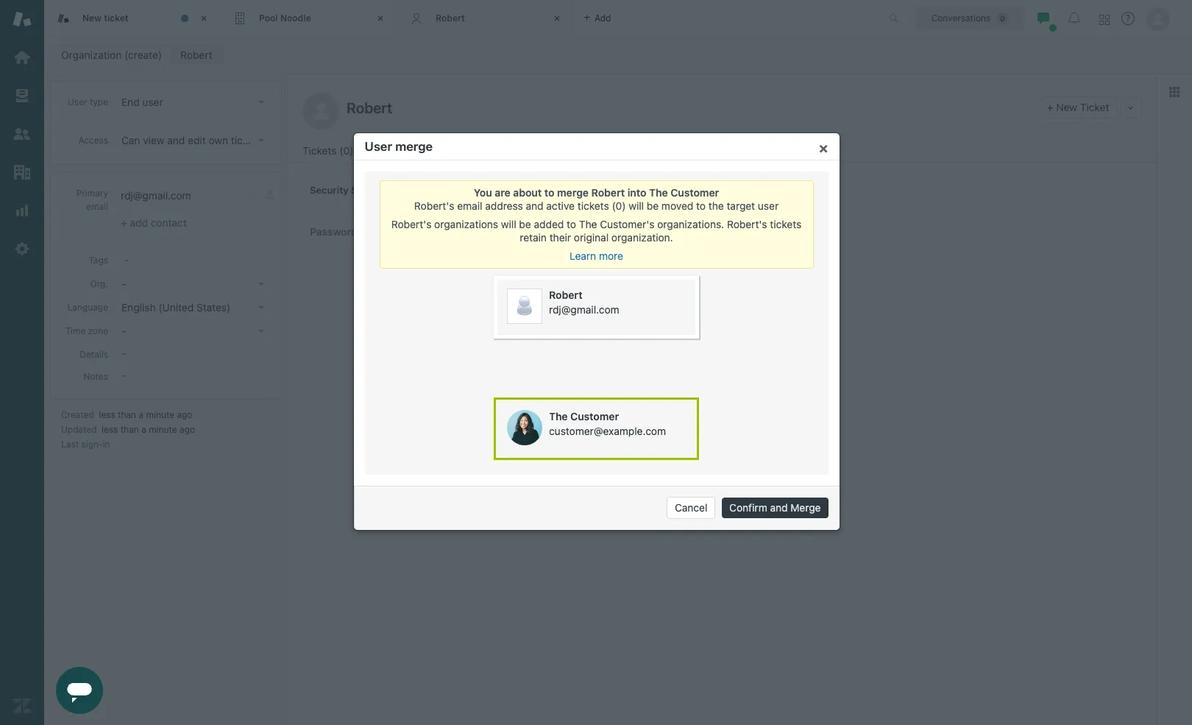 Task type: locate. For each thing, give the bounding box(es) containing it.
0 vertical spatial to
[[545, 186, 555, 198]]

robert inside you are about to merge robert into the customer robert's email address and active tickets (0) will be moved to the target user robert's organizations will be added to the customer's organizations. robert's tickets retain their original organization. learn more
[[592, 186, 626, 198]]

ticket
[[104, 12, 129, 23]]

active
[[547, 199, 576, 212]]

organizations
[[435, 218, 499, 230]]

security settings up you
[[443, 144, 529, 157]]

1 vertical spatial settings
[[351, 184, 390, 196]]

and left merge
[[771, 501, 789, 514]]

user left type
[[68, 96, 87, 108]]

than
[[118, 409, 136, 420], [121, 424, 139, 435]]

organization.
[[612, 231, 674, 243]]

(0) right tickets
[[340, 144, 354, 157]]

1 vertical spatial - button
[[117, 321, 270, 342]]

new ticket
[[82, 12, 129, 23]]

1 horizontal spatial customer
[[671, 186, 720, 198]]

0 horizontal spatial user
[[142, 96, 163, 108]]

close image for robert
[[550, 11, 565, 26]]

1 horizontal spatial new
[[1057, 101, 1078, 113]]

end user button
[[117, 92, 270, 113]]

2 vertical spatial the
[[550, 410, 569, 422]]

zendesk support image
[[13, 10, 32, 29]]

+ inside button
[[1048, 101, 1054, 113]]

2 vertical spatial robert
[[550, 288, 583, 301]]

(0)
[[340, 144, 354, 157], [613, 199, 627, 212]]

robert for robert
[[436, 12, 465, 23]]

1 horizontal spatial will
[[629, 199, 645, 212]]

customer
[[671, 186, 720, 198], [571, 410, 620, 422]]

minute
[[146, 409, 175, 420], [149, 424, 177, 435]]

0 vertical spatial and
[[167, 134, 185, 147]]

1 vertical spatial new
[[1057, 101, 1078, 113]]

zendesk image
[[13, 697, 32, 716]]

password
[[310, 226, 358, 238]]

are
[[495, 186, 511, 198]]

+ left ticket
[[1048, 101, 1054, 113]]

tickets inside the can view and edit own tickets only button
[[231, 134, 263, 147]]

will down "address"
[[502, 218, 517, 230]]

robert inside tab
[[436, 12, 465, 23]]

into
[[628, 186, 647, 198]]

0 vertical spatial (0)
[[340, 144, 354, 157]]

ticket
[[1081, 101, 1110, 113]]

2 arrow down image from the top
[[258, 306, 264, 309]]

0 horizontal spatial tickets
[[231, 134, 263, 147]]

new inside button
[[1057, 101, 1078, 113]]

settings up are
[[487, 144, 529, 157]]

2 vertical spatial arrow down image
[[258, 330, 264, 333]]

1 vertical spatial robert
[[592, 186, 626, 198]]

1 horizontal spatial and
[[527, 199, 544, 212]]

confirm
[[730, 501, 768, 514]]

user merge
[[365, 139, 433, 154]]

- field
[[119, 251, 270, 267]]

1 vertical spatial -
[[122, 325, 126, 337]]

security down tickets (0) link
[[310, 184, 349, 196]]

(0) inside tickets (0) link
[[340, 144, 354, 157]]

rdj@gmail.com up the + add contact
[[121, 189, 191, 202]]

0 horizontal spatial customer
[[571, 410, 620, 422]]

+ new ticket button
[[1040, 96, 1118, 119]]

user for user merge
[[365, 139, 393, 154]]

1 vertical spatial arrow down image
[[258, 283, 264, 286]]

-
[[122, 278, 126, 290], [122, 325, 126, 337]]

arrow down image for english (united states)
[[258, 306, 264, 309]]

email
[[458, 199, 483, 212], [86, 201, 108, 212]]

0 vertical spatial merge
[[396, 139, 433, 154]]

1 vertical spatial user
[[365, 139, 393, 154]]

security up you
[[443, 144, 485, 157]]

original
[[575, 231, 609, 243]]

learn
[[570, 249, 597, 262]]

time zone
[[65, 325, 108, 337]]

pool noodle tab
[[221, 0, 398, 37]]

1 vertical spatial less
[[102, 424, 118, 435]]

you are about to merge robert into the customer robert's email address and active tickets (0) will be moved to the target user robert's organizations will be added to the customer's organizations. robert's tickets retain their original organization. learn more
[[392, 186, 802, 262]]

1 horizontal spatial robert
[[550, 288, 583, 301]]

- for org.
[[122, 278, 126, 290]]

0 vertical spatial robert
[[436, 12, 465, 23]]

1 vertical spatial a
[[142, 424, 146, 435]]

0 horizontal spatial robert
[[436, 12, 465, 23]]

1 vertical spatial be
[[520, 218, 532, 230]]

arrow down image down english (united states) button
[[258, 330, 264, 333]]

1 vertical spatial (0)
[[613, 199, 627, 212]]

details
[[80, 349, 108, 360]]

will
[[629, 199, 645, 212], [502, 218, 517, 230]]

close image inside pool noodle tab
[[373, 11, 388, 26]]

0 horizontal spatial to
[[545, 186, 555, 198]]

to up 'active'
[[545, 186, 555, 198]]

to up their
[[567, 218, 577, 230]]

2 arrow down image from the top
[[258, 283, 264, 286]]

arrow down image for zone
[[258, 330, 264, 333]]

tickets (0)
[[303, 144, 354, 157]]

1 horizontal spatial settings
[[487, 144, 529, 157]]

to
[[545, 186, 555, 198], [697, 199, 707, 212], [567, 218, 577, 230]]

ago
[[177, 409, 192, 420], [180, 424, 195, 435]]

1 horizontal spatial security settings
[[443, 144, 529, 157]]

you
[[474, 186, 493, 198]]

confirm and merge
[[730, 501, 822, 514]]

1 horizontal spatial user
[[759, 199, 780, 212]]

0 vertical spatial than
[[118, 409, 136, 420]]

customer inside you are about to merge robert into the customer robert's email address and active tickets (0) will be moved to the target user robert's organizations will be added to the customer's organizations. robert's tickets retain their original organization. learn more
[[671, 186, 720, 198]]

2 horizontal spatial to
[[697, 199, 707, 212]]

0 vertical spatial arrow down image
[[258, 139, 264, 142]]

the
[[650, 186, 669, 198], [580, 218, 598, 230], [550, 410, 569, 422]]

rdj@gmail.com
[[121, 189, 191, 202], [550, 303, 620, 316]]

+ for + new ticket
[[1048, 101, 1054, 113]]

1 horizontal spatial (0)
[[613, 199, 627, 212]]

arrow down image down the - field
[[258, 283, 264, 286]]

- right org.
[[122, 278, 126, 290]]

merge
[[396, 139, 433, 154], [558, 186, 590, 198]]

+ left add
[[121, 216, 127, 229]]

customers image
[[13, 124, 32, 144]]

close image
[[197, 11, 211, 26], [373, 11, 388, 26], [550, 11, 565, 26]]

reporting image
[[13, 201, 32, 220]]

0 horizontal spatial settings
[[351, 184, 390, 196]]

0 horizontal spatial rdj@gmail.com
[[121, 189, 191, 202]]

only
[[265, 134, 285, 147]]

a
[[139, 409, 144, 420], [142, 424, 146, 435]]

merge up 'active'
[[558, 186, 590, 198]]

0 vertical spatial security
[[443, 144, 485, 157]]

email down primary
[[86, 201, 108, 212]]

target
[[728, 199, 756, 212]]

tickets
[[303, 144, 337, 157]]

1 horizontal spatial merge
[[558, 186, 590, 198]]

0 horizontal spatial (0)
[[340, 144, 354, 157]]

user
[[68, 96, 87, 108], [365, 139, 393, 154]]

user for user type
[[68, 96, 87, 108]]

2 horizontal spatial tickets
[[771, 218, 802, 230]]

1 horizontal spatial +
[[1048, 101, 1054, 113]]

1 horizontal spatial the
[[580, 218, 598, 230]]

a right created
[[139, 409, 144, 420]]

- for time zone
[[122, 325, 126, 337]]

the right into
[[650, 186, 669, 198]]

reset link
[[761, 225, 788, 238]]

0 horizontal spatial new
[[82, 12, 102, 23]]

to left the
[[697, 199, 707, 212]]

0 horizontal spatial security
[[310, 184, 349, 196]]

close image inside robert tab
[[550, 11, 565, 26]]

organizations.
[[658, 218, 725, 230]]

0 vertical spatial +
[[1048, 101, 1054, 113]]

and
[[167, 134, 185, 147], [527, 199, 544, 212], [771, 501, 789, 514]]

customer up 'moved'
[[671, 186, 720, 198]]

than right created
[[118, 409, 136, 420]]

admin image
[[13, 239, 32, 258]]

0 horizontal spatial the
[[550, 410, 569, 422]]

be up retain
[[520, 218, 532, 230]]

main element
[[0, 0, 44, 725]]

user
[[142, 96, 163, 108], [759, 199, 780, 212]]

2 - from the top
[[122, 325, 126, 337]]

0 vertical spatial rdj@gmail.com
[[121, 189, 191, 202]]

0 vertical spatial a
[[139, 409, 144, 420]]

1 close image from the left
[[197, 11, 211, 26]]

0 vertical spatial less
[[99, 409, 115, 420]]

confirm and merge button
[[723, 497, 829, 518]]

×
[[820, 139, 829, 156]]

●●●●●●●●●●●
[[647, 225, 750, 238]]

1 vertical spatial +
[[121, 216, 127, 229]]

language
[[67, 302, 108, 313]]

arrow down image inside end user button
[[258, 101, 264, 104]]

customer up customer@example.com
[[571, 410, 620, 422]]

robert
[[436, 12, 465, 23], [592, 186, 626, 198], [550, 288, 583, 301]]

1 horizontal spatial close image
[[373, 11, 388, 26]]

1 horizontal spatial rdj@gmail.com
[[550, 303, 620, 316]]

1 horizontal spatial to
[[567, 218, 577, 230]]

0 horizontal spatial user
[[68, 96, 87, 108]]

security settings down tickets (0) link
[[310, 184, 390, 196]]

settings
[[487, 144, 529, 157], [351, 184, 390, 196]]

the right user image
[[550, 410, 569, 422]]

robert inside robert rdj@gmail.com
[[550, 288, 583, 301]]

0 vertical spatial arrow down image
[[258, 101, 264, 104]]

- right zone
[[122, 325, 126, 337]]

0 vertical spatial will
[[629, 199, 645, 212]]

robert's down the target
[[728, 218, 768, 230]]

and left edit
[[167, 134, 185, 147]]

than right updated
[[121, 424, 139, 435]]

moved
[[662, 199, 694, 212]]

learn more link
[[570, 249, 624, 262]]

1 vertical spatial to
[[697, 199, 707, 212]]

arrow down image left only
[[258, 139, 264, 142]]

user up the "reset"
[[759, 199, 780, 212]]

zendesk products image
[[1100, 14, 1110, 25]]

1 vertical spatial merge
[[558, 186, 590, 198]]

0 horizontal spatial and
[[167, 134, 185, 147]]

access
[[78, 135, 108, 146]]

the up original
[[580, 218, 598, 230]]

1 - button from the top
[[117, 274, 270, 295]]

1 arrow down image from the top
[[258, 139, 264, 142]]

1 vertical spatial than
[[121, 424, 139, 435]]

get help image
[[1122, 12, 1136, 25]]

rdj@gmail.com down learn
[[550, 303, 620, 316]]

0 horizontal spatial +
[[121, 216, 127, 229]]

- button down english (united states) button
[[117, 321, 270, 342]]

organization (create) button
[[52, 45, 172, 66]]

new ticket tab
[[44, 0, 221, 37]]

arrow down image
[[258, 101, 264, 104], [258, 283, 264, 286], [258, 330, 264, 333]]

1 horizontal spatial user
[[365, 139, 393, 154]]

will down into
[[629, 199, 645, 212]]

views image
[[13, 86, 32, 105]]

1 arrow down image from the top
[[258, 101, 264, 104]]

0 vertical spatial ago
[[177, 409, 192, 420]]

- button up english (united states) button
[[117, 274, 270, 295]]

2 horizontal spatial close image
[[550, 11, 565, 26]]

2 horizontal spatial the
[[650, 186, 669, 198]]

arrow down image right states)
[[258, 306, 264, 309]]

- button
[[117, 274, 270, 295], [117, 321, 270, 342]]

reset
[[761, 225, 788, 238]]

updated
[[61, 424, 97, 435]]

0 horizontal spatial email
[[86, 201, 108, 212]]

arrow down image up can view and edit own tickets only
[[258, 101, 264, 104]]

1 vertical spatial security settings
[[310, 184, 390, 196]]

arrow down image inside english (united states) button
[[258, 306, 264, 309]]

2 - button from the top
[[117, 321, 270, 342]]

0 vertical spatial user
[[68, 96, 87, 108]]

+
[[1048, 101, 1054, 113], [121, 216, 127, 229]]

security settings
[[443, 144, 529, 157], [310, 184, 390, 196]]

2 horizontal spatial robert
[[592, 186, 626, 198]]

2 close image from the left
[[373, 11, 388, 26]]

0 horizontal spatial security settings
[[310, 184, 390, 196]]

tabs tab list
[[44, 0, 874, 37]]

organizations image
[[13, 163, 32, 182]]

0 vertical spatial tickets
[[231, 134, 263, 147]]

0 vertical spatial - button
[[117, 274, 270, 295]]

0 vertical spatial settings
[[487, 144, 529, 157]]

0 vertical spatial new
[[82, 12, 102, 23]]

(0) up customer's
[[613, 199, 627, 212]]

0 vertical spatial -
[[122, 278, 126, 290]]

1 horizontal spatial security
[[443, 144, 485, 157]]

1 horizontal spatial email
[[458, 199, 483, 212]]

settings down related link
[[351, 184, 390, 196]]

merge inside you are about to merge robert into the customer robert's email address and active tickets (0) will be moved to the target user robert's organizations will be added to the customer's organizations. robert's tickets retain their original organization. learn more
[[558, 186, 590, 198]]

0 vertical spatial user
[[142, 96, 163, 108]]

created less than a minute ago updated less than a minute ago last sign-in
[[61, 409, 195, 450]]

0 horizontal spatial be
[[520, 218, 532, 230]]

1 - from the top
[[122, 278, 126, 290]]

3 close image from the left
[[550, 11, 565, 26]]

0 horizontal spatial merge
[[396, 139, 433, 154]]

None text field
[[342, 96, 1034, 119]]

arrow down image
[[258, 139, 264, 142], [258, 306, 264, 309]]

user inside you are about to merge robert into the customer robert's email address and active tickets (0) will be moved to the target user robert's organizations will be added to the customer's organizations. robert's tickets retain their original organization. learn more
[[759, 199, 780, 212]]

new left the ticket
[[82, 12, 102, 23]]

0 vertical spatial be
[[648, 199, 660, 212]]

3 arrow down image from the top
[[258, 330, 264, 333]]

0 vertical spatial customer
[[671, 186, 720, 198]]

1 vertical spatial arrow down image
[[258, 306, 264, 309]]

sign-
[[81, 439, 103, 450]]

2 vertical spatial and
[[771, 501, 789, 514]]

1 vertical spatial customer
[[571, 410, 620, 422]]

merge left security settings "link"
[[396, 139, 433, 154]]

2 vertical spatial to
[[567, 218, 577, 230]]

user right end
[[142, 96, 163, 108]]

email down you
[[458, 199, 483, 212]]

1 vertical spatial user
[[759, 199, 780, 212]]

new left ticket
[[1057, 101, 1078, 113]]

and down about
[[527, 199, 544, 212]]

1 horizontal spatial be
[[648, 199, 660, 212]]

arrow down image inside the can view and edit own tickets only button
[[258, 139, 264, 142]]

a right updated
[[142, 424, 146, 435]]

be left 'moved'
[[648, 199, 660, 212]]

user right tickets (0) link
[[365, 139, 393, 154]]

apps image
[[1169, 86, 1181, 98]]



Task type: vqa. For each thing, say whether or not it's contained in the screenshot.
"Suspended tickets"
no



Task type: describe. For each thing, give the bounding box(es) containing it.
0 vertical spatial minute
[[146, 409, 175, 420]]

+ add contact
[[121, 216, 187, 229]]

1 vertical spatial will
[[502, 218, 517, 230]]

the customer customer@example.com
[[550, 410, 667, 437]]

created
[[61, 409, 94, 420]]

security inside "link"
[[443, 144, 485, 157]]

1 vertical spatial ago
[[180, 424, 195, 435]]

merge
[[792, 501, 822, 514]]

related link
[[381, 143, 419, 162]]

edit
[[188, 134, 206, 147]]

1 horizontal spatial tickets
[[578, 199, 610, 212]]

add
[[130, 216, 148, 229]]

english
[[122, 301, 156, 314]]

pool
[[259, 12, 278, 23]]

own
[[209, 134, 228, 147]]

primary email
[[76, 188, 108, 212]]

end user
[[122, 96, 163, 108]]

(create)
[[124, 49, 162, 61]]

english (united states) button
[[117, 298, 270, 318]]

last
[[61, 439, 79, 450]]

customer@example.com
[[550, 425, 667, 437]]

- button for org.
[[117, 274, 270, 295]]

about
[[514, 186, 543, 198]]

new inside tab
[[82, 12, 102, 23]]

robert's up organizations
[[415, 199, 455, 212]]

address
[[486, 199, 524, 212]]

arrow down image for type
[[258, 101, 264, 104]]

robert's left organizations
[[392, 218, 432, 230]]

settings inside "link"
[[487, 144, 529, 157]]

customer's
[[601, 218, 655, 230]]

user inside button
[[142, 96, 163, 108]]

tickets (0) link
[[303, 143, 356, 162]]

robert for robert rdj@gmail.com
[[550, 288, 583, 301]]

tags
[[89, 255, 108, 266]]

get started image
[[13, 48, 32, 67]]

security settings link
[[443, 143, 529, 162]]

conversations button
[[916, 6, 1025, 30]]

can
[[122, 134, 140, 147]]

noodle
[[280, 12, 311, 23]]

the
[[709, 199, 725, 212]]

2 horizontal spatial and
[[771, 501, 789, 514]]

user image
[[507, 410, 542, 445]]

pool noodle
[[259, 12, 311, 23]]

added
[[535, 218, 565, 230]]

retain
[[520, 231, 547, 243]]

1 vertical spatial security
[[310, 184, 349, 196]]

their
[[550, 231, 572, 243]]

zone
[[88, 325, 108, 337]]

organization
[[61, 49, 122, 61]]

contact
[[151, 216, 187, 229]]

1 vertical spatial the
[[580, 218, 598, 230]]

more
[[600, 249, 624, 262]]

1 vertical spatial rdj@gmail.com
[[550, 303, 620, 316]]

+ new ticket
[[1048, 101, 1110, 113]]

time
[[65, 325, 86, 337]]

can view and edit own tickets only
[[122, 134, 285, 147]]

email inside primary email
[[86, 201, 108, 212]]

1 vertical spatial minute
[[149, 424, 177, 435]]

user type
[[68, 96, 108, 108]]

●●●●●●●●●●● reset
[[647, 225, 788, 238]]

0 vertical spatial security settings
[[443, 144, 529, 157]]

- button for time zone
[[117, 321, 270, 342]]

related
[[381, 144, 417, 157]]

organization (create)
[[61, 49, 162, 61]]

2 vertical spatial tickets
[[771, 218, 802, 230]]

cancel
[[676, 501, 708, 514]]

notes
[[84, 371, 108, 382]]

in
[[103, 439, 110, 450]]

org.
[[90, 278, 108, 289]]

view
[[143, 134, 165, 147]]

robert tab
[[398, 0, 574, 37]]

user image
[[507, 288, 542, 324]]

× link
[[820, 139, 829, 156]]

+ for + add contact
[[121, 216, 127, 229]]

can view and edit own tickets only button
[[117, 130, 285, 151]]

arrow down image for can view and edit own tickets only
[[258, 139, 264, 142]]

(united
[[159, 301, 194, 314]]

(0) inside you are about to merge robert into the customer robert's email address and active tickets (0) will be moved to the target user robert's organizations will be added to the customer's organizations. robert's tickets retain their original organization. learn more
[[613, 199, 627, 212]]

the inside the customer customer@example.com
[[550, 410, 569, 422]]

close image inside the new ticket tab
[[197, 11, 211, 26]]

english (united states)
[[122, 301, 231, 314]]

and inside you are about to merge robert into the customer robert's email address and active tickets (0) will be moved to the target user robert's organizations will be added to the customer's organizations. robert's tickets retain their original organization. learn more
[[527, 199, 544, 212]]

customer inside the customer customer@example.com
[[571, 410, 620, 422]]

robert rdj@gmail.com
[[550, 288, 620, 316]]

0 vertical spatial the
[[650, 186, 669, 198]]

cancel button
[[668, 497, 716, 519]]

conversations
[[932, 12, 991, 23]]

close image for pool noodle
[[373, 11, 388, 26]]

email inside you are about to merge robert into the customer robert's email address and active tickets (0) will be moved to the target user robert's organizations will be added to the customer's organizations. robert's tickets retain their original organization. learn more
[[458, 199, 483, 212]]

states)
[[197, 301, 231, 314]]

primary
[[76, 188, 108, 199]]

end
[[122, 96, 140, 108]]

type
[[90, 96, 108, 108]]



